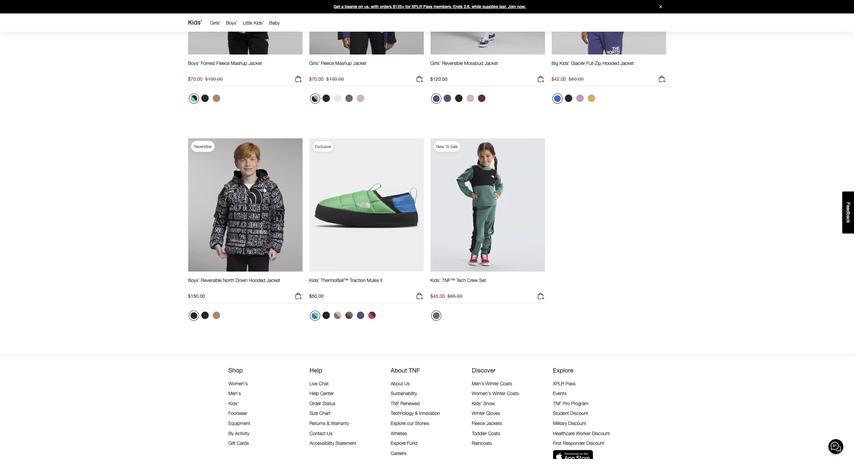 Task type: describe. For each thing, give the bounding box(es) containing it.
returns
[[310, 421, 326, 426]]

cave blue highball waves print/cave blue image
[[357, 312, 364, 319]]

close image
[[657, 5, 665, 8]]

help for help
[[310, 367, 322, 374]]

order
[[310, 401, 321, 407]]

discover
[[472, 367, 496, 374]]

tnf black/tnf white image
[[323, 312, 330, 319]]

order status
[[310, 401, 336, 407]]

tnf™
[[442, 278, 455, 283]]

$150.00 button
[[188, 292, 303, 303]]

kids' thermoball™ traction mules ii image
[[309, 138, 424, 272]]

shop
[[229, 367, 243, 374]]

2 tnf black image from the left
[[455, 95, 463, 102]]

set
[[479, 278, 486, 283]]

healthcare worker discount
[[553, 431, 610, 436]]

k
[[846, 221, 852, 223]]

explore for explore fund
[[391, 441, 406, 446]]

kids' thermoball™ traction mules ii
[[309, 278, 383, 283]]

TNF Black/TNF Black TNF Marker Logo Print radio
[[200, 93, 210, 104]]

kids' tnf™ tech crew set image
[[431, 138, 545, 272]]

student discount link
[[553, 411, 589, 416]]

d
[[846, 210, 852, 213]]

exclusive
[[315, 144, 331, 149]]

status
[[323, 401, 336, 407]]

TNF Black/Chlorophyll Green radio
[[189, 94, 199, 104]]

kids' link
[[229, 401, 239, 407]]

explore for explore our stories
[[391, 421, 406, 426]]

Almond Butter radio
[[211, 310, 222, 321]]

pink moss/fawn grey image
[[334, 312, 341, 319]]

pro
[[563, 401, 570, 407]]

1 e from the top
[[846, 205, 852, 208]]

our
[[407, 421, 414, 426]]

military
[[553, 421, 567, 426]]

tnf black radio for boys' reversible north down hooded jacket
[[200, 310, 210, 321]]

Chlorophyll Green/Optic Blue radio
[[310, 311, 320, 321]]

$65.00
[[448, 293, 463, 299]]

gardenia white image
[[334, 95, 341, 102]]

hooded inside button
[[603, 60, 619, 66]]

1 horizontal spatial tnf
[[409, 367, 420, 374]]

apple store image
[[553, 450, 593, 459]]

members.
[[434, 4, 452, 9]]

fleece jackets
[[472, 421, 502, 426]]

kids' main content
[[0, 0, 855, 356]]

order status link
[[310, 401, 336, 407]]

0 horizontal spatial pass
[[424, 4, 433, 9]]

by
[[229, 431, 234, 436]]

$choose color$ option group for mossbud
[[431, 93, 488, 106]]

girls' fleece mashup jacket image
[[309, 0, 424, 55]]

2 vertical spatial winter
[[472, 411, 485, 416]]

Boysenberry/Mr. Pink radio
[[367, 310, 377, 321]]

Cave Blue radio
[[431, 94, 441, 104]]

winter for women's
[[493, 391, 506, 397]]

join
[[508, 4, 516, 9]]

beanie
[[345, 4, 357, 9]]

student discount
[[553, 411, 589, 416]]

pink moss image
[[357, 95, 364, 102]]

utility brown camo texture print/new taupe green image
[[345, 312, 353, 319]]

zip
[[595, 60, 602, 66]]

girls' reversible mossbud jacket image
[[431, 0, 545, 55]]

kids' down men's link
[[229, 401, 239, 407]]

$choose color$ option group for traction
[[309, 310, 378, 324]]

Lupine/TNF Black radio
[[310, 94, 320, 104]]

0 vertical spatial xplr
[[412, 4, 422, 9]]

explore fund link
[[391, 441, 418, 446]]

Gardenia White radio
[[332, 93, 343, 104]]

women's link
[[229, 381, 248, 387]]

live chat button
[[310, 381, 329, 387]]

chat
[[319, 381, 329, 387]]

healthcare worker discount link
[[553, 431, 610, 436]]

equipment
[[229, 421, 250, 426]]

sale
[[451, 144, 458, 149]]

$150.00
[[188, 293, 205, 299]]

xplr pass link
[[553, 381, 576, 387]]

2 horizontal spatial tnf black radio
[[454, 93, 464, 104]]

2 horizontal spatial fleece
[[472, 421, 485, 426]]

first responder discount
[[553, 441, 605, 446]]

tnf pro program
[[553, 401, 589, 407]]

accessibility statement link
[[310, 441, 357, 446]]

men's winter coats
[[472, 381, 512, 387]]

boys' reversible north down hooded jacket image
[[188, 138, 303, 272]]

tnf black radio for girls' fleece mashup jacket
[[321, 93, 332, 104]]

summit gold image
[[588, 95, 595, 102]]

1 mashup from the left
[[231, 60, 247, 66]]

to
[[445, 144, 450, 149]]

orders
[[380, 4, 392, 9]]

technology
[[391, 411, 414, 416]]

technology & innovation
[[391, 411, 440, 416]]

contact
[[310, 431, 326, 436]]

on
[[359, 4, 363, 9]]

tnf black/tnf black tnf marker logo print image
[[201, 95, 209, 102]]

snow
[[484, 401, 495, 407]]

first
[[553, 441, 562, 446]]

1 vertical spatial reversible
[[194, 144, 212, 149]]

mules
[[367, 278, 379, 283]]

girls'
[[210, 20, 221, 26]]

men's link
[[229, 391, 241, 397]]

big
[[552, 60, 559, 66]]

2 vertical spatial coats
[[488, 431, 500, 436]]

boys' forrest fleece mashup jacket
[[188, 60, 262, 66]]

men's for men's winter coats
[[472, 381, 485, 387]]

Summit Gold radio
[[586, 93, 597, 104]]

size chart
[[310, 411, 331, 416]]

coats for men's winter coats
[[500, 381, 512, 387]]

student
[[553, 411, 569, 416]]

almond butter image for forrest
[[213, 95, 220, 102]]

discount right 'worker'
[[592, 431, 610, 436]]

events link
[[553, 391, 567, 397]]

little
[[243, 20, 253, 26]]

$choose color$ option group for mashup
[[309, 93, 367, 106]]

Pink Moss radio
[[355, 93, 366, 104]]

big kids' glacier full-zip hooded jacket image
[[552, 0, 666, 55]]

traction
[[350, 278, 366, 283]]

mossbud
[[464, 60, 484, 66]]

hooded inside 'button'
[[249, 278, 265, 283]]

gift cards
[[229, 441, 249, 446]]

0 horizontal spatial a
[[342, 4, 344, 9]]

optic blue image
[[554, 95, 561, 102]]

boys' reversible north down hooded jacket button
[[188, 278, 280, 290]]

boysenberry/mr. pink image
[[368, 312, 376, 319]]

for
[[406, 4, 411, 9]]

ii
[[381, 278, 383, 283]]

1 vertical spatial pass
[[566, 381, 576, 387]]

down
[[236, 278, 248, 283]]

Dark Sage radio
[[431, 311, 441, 321]]

dark sage image for dark sage radio
[[345, 95, 353, 102]]

Pink Moss radio
[[465, 93, 476, 104]]

footwear
[[229, 411, 248, 416]]

Dark Sage radio
[[344, 93, 355, 104]]

boys' forrest fleece mashup jacket button
[[188, 60, 262, 72]]

cave blue highball waves print image
[[444, 95, 451, 102]]

tnf renewed
[[391, 401, 420, 407]]

winter for men's
[[486, 381, 499, 387]]

contact us
[[310, 431, 333, 436]]

$60.00
[[569, 76, 584, 82]]

boys'
[[226, 20, 238, 26]]

girls' reversible mossbud jacket
[[431, 60, 498, 66]]

worker
[[576, 431, 591, 436]]

tnf pro program link
[[553, 401, 589, 407]]

returns & warranty
[[310, 421, 349, 426]]

healthcare
[[553, 431, 575, 436]]

dark sage image for dark sage option
[[433, 313, 440, 319]]



Task type: vqa. For each thing, say whether or not it's contained in the screenshot.
Would
no



Task type: locate. For each thing, give the bounding box(es) containing it.
0 horizontal spatial &
[[327, 421, 330, 426]]

1 horizontal spatial us
[[404, 381, 410, 387]]

1 vertical spatial us
[[327, 431, 333, 436]]

0 vertical spatial almond butter image
[[213, 95, 220, 102]]

0 horizontal spatial men's
[[229, 391, 241, 397]]

TNF Black/TNF White radio
[[321, 310, 332, 321]]

1 horizontal spatial kids'
[[431, 278, 441, 283]]

girls' inside button
[[309, 60, 320, 66]]

Cave Blue Highball Waves Print radio
[[442, 93, 453, 104]]

& for technology
[[415, 411, 418, 416]]

0 horizontal spatial xplr
[[412, 4, 422, 9]]

help up live
[[310, 367, 322, 374]]

1 vertical spatial &
[[327, 421, 330, 426]]

tnf black image right lupine/tnf black image
[[323, 95, 330, 102]]

little kids'
[[243, 20, 264, 26]]

gift
[[229, 441, 236, 446]]

stories
[[415, 421, 429, 426]]

1 horizontal spatial men's
[[472, 381, 485, 387]]

winter down kids' snow
[[472, 411, 485, 416]]

1 vertical spatial boys'
[[188, 278, 200, 283]]

almond butter image inside option
[[213, 312, 220, 319]]

winter gloves link
[[472, 411, 500, 416]]

women's for "women's" link
[[229, 381, 248, 387]]

$42.00
[[552, 76, 566, 82]]

TNF Black radio
[[563, 93, 574, 104]]

1 horizontal spatial tnf black image
[[565, 95, 573, 102]]

0 vertical spatial us
[[404, 381, 410, 387]]

2 vertical spatial reversible
[[201, 278, 222, 283]]

$50.00 button
[[309, 292, 424, 303]]

by activity
[[229, 431, 250, 436]]

0 vertical spatial pass
[[424, 4, 433, 9]]

reversible for boys'
[[201, 278, 222, 283]]

lupine lupine image
[[577, 95, 584, 102]]

kids'
[[188, 19, 202, 26], [254, 20, 264, 26], [229, 401, 239, 407], [472, 401, 482, 407]]

tnf black radio left pink moss image
[[454, 93, 464, 104]]

1 vertical spatial men's
[[229, 391, 241, 397]]

big kids' glacier full-zip hooded jacket button
[[552, 60, 634, 72]]

0 vertical spatial women's
[[229, 381, 248, 387]]

live
[[310, 381, 318, 387]]

reversible inside 'button'
[[201, 278, 222, 283]]

activity
[[235, 431, 250, 436]]

help center link
[[310, 391, 334, 397]]

tnf renewed link
[[391, 401, 420, 407]]

2 boys' from the top
[[188, 278, 200, 283]]

tnf black image
[[565, 95, 573, 102], [201, 312, 209, 319]]

1 vertical spatial almond butter image
[[213, 312, 220, 319]]

Cave Blue Highball Waves Print/Cave Blue radio
[[355, 310, 366, 321]]

almond butter image
[[213, 95, 220, 102], [213, 312, 220, 319]]

last.
[[500, 4, 507, 9]]

boys' for boys' forrest fleece mashup jacket
[[188, 60, 200, 66]]

$100.00 down "girls' fleece mashup jacket" button
[[327, 76, 344, 82]]

tnf black radio right tnf black tnf marker logo print option
[[200, 310, 210, 321]]

0 vertical spatial boys'
[[188, 60, 200, 66]]

jacket inside the boys' forrest fleece mashup jacket button
[[249, 60, 262, 66]]

jacket inside boys' reversible north down hooded jacket 'button'
[[267, 278, 280, 283]]

live chat
[[310, 381, 329, 387]]

2 vertical spatial explore
[[391, 441, 406, 446]]

kids' up $50.00
[[309, 278, 320, 283]]

tnf black/chlorophyll green image
[[190, 95, 197, 102]]

0 horizontal spatial tnf black image
[[323, 95, 330, 102]]

men's down the discover on the right
[[472, 381, 485, 387]]

raincoats link
[[472, 441, 492, 446]]

0 vertical spatial coats
[[500, 381, 512, 387]]

discount down program
[[571, 411, 589, 416]]

0 vertical spatial reversible
[[442, 60, 463, 66]]

warranty
[[331, 421, 349, 426]]

kids' left the tnf™
[[431, 278, 441, 283]]

reversible for girls'
[[442, 60, 463, 66]]

a up k
[[846, 216, 852, 218]]

1 vertical spatial explore
[[391, 421, 406, 426]]

f e e d b a c k
[[846, 202, 852, 223]]

tnf up about us
[[409, 367, 420, 374]]

kids' inside kids' thermoball™ traction mules ii button
[[309, 278, 320, 283]]

discount down 'worker'
[[587, 441, 605, 446]]

boys' for boys' reversible north down hooded jacket
[[188, 278, 200, 283]]

1 vertical spatial hooded
[[249, 278, 265, 283]]

dark sage image down $45.00
[[433, 313, 440, 319]]

1 $100.00 from the left
[[205, 76, 223, 82]]

tnf black image
[[323, 95, 330, 102], [455, 95, 463, 102]]

1 horizontal spatial tnf black radio
[[321, 93, 332, 104]]

kids' left girls'
[[188, 19, 202, 26]]

1 vertical spatial dark sage image
[[433, 313, 440, 319]]

us up sustainability link on the bottom left of the page
[[404, 381, 410, 387]]

about for about us
[[391, 381, 403, 387]]

cards
[[237, 441, 249, 446]]

1 vertical spatial about
[[391, 381, 403, 387]]

coats
[[500, 381, 512, 387], [507, 391, 519, 397], [488, 431, 500, 436]]

chlorophyll green/optic blue image
[[312, 313, 319, 319]]

1 $70.00 from the left
[[188, 76, 203, 82]]

2 e from the top
[[846, 208, 852, 210]]

0 horizontal spatial us
[[327, 431, 333, 436]]

2 horizontal spatial tnf
[[553, 401, 562, 407]]

reversible inside "button"
[[442, 60, 463, 66]]

tnf black radio right lupine/tnf black image
[[321, 93, 332, 104]]

boys' forrest fleece mashup jacket image
[[188, 0, 303, 55]]

a inside button
[[846, 216, 852, 218]]

1 horizontal spatial tnf black image
[[455, 95, 463, 102]]

1 vertical spatial a
[[846, 216, 852, 218]]

tnf black image for kids'
[[565, 95, 573, 102]]

2.6,
[[464, 4, 471, 9]]

about up about us
[[391, 367, 407, 374]]

0 horizontal spatial dark sage image
[[345, 95, 353, 102]]

dark sage image
[[345, 95, 353, 102], [433, 313, 440, 319]]

1 horizontal spatial women's
[[472, 391, 491, 397]]

0 horizontal spatial hooded
[[249, 278, 265, 283]]

Optic Blue radio
[[553, 94, 563, 104]]

dark sage image inside dark sage option
[[433, 313, 440, 319]]

0 vertical spatial dark sage image
[[345, 95, 353, 102]]

$100.00 down the boys' forrest fleece mashup jacket button
[[205, 76, 223, 82]]

0 vertical spatial men's
[[472, 381, 485, 387]]

0 vertical spatial a
[[342, 4, 344, 9]]

kids' left snow
[[472, 401, 482, 407]]

$choose color$ option group for north
[[188, 310, 223, 324]]

2 about from the top
[[391, 381, 403, 387]]

1 girls' from the left
[[309, 60, 320, 66]]

military discount link
[[553, 421, 587, 426]]

crew
[[468, 278, 478, 283]]

& for returns
[[327, 421, 330, 426]]

kids' inside button
[[254, 20, 264, 26]]

fleece
[[216, 60, 230, 66], [321, 60, 334, 66], [472, 421, 485, 426]]

$70.00 for boys'
[[188, 76, 203, 82]]

1 horizontal spatial $100.00
[[327, 76, 344, 82]]

$100.00 for fleece
[[327, 76, 344, 82]]

ends
[[454, 4, 463, 9]]

girls' for girls' reversible mossbud jacket
[[431, 60, 441, 66]]

men's up kids' link
[[229, 391, 241, 397]]

2 horizontal spatial kids'
[[560, 60, 570, 66]]

0 horizontal spatial tnf black image
[[201, 312, 209, 319]]

glacier
[[571, 60, 586, 66]]

pass left members.
[[424, 4, 433, 9]]

tnf black image inside radio
[[565, 95, 573, 102]]

us down the returns & warranty link
[[327, 431, 333, 436]]

0 horizontal spatial fleece
[[216, 60, 230, 66]]

$choose color$ option group for fleece
[[188, 93, 223, 106]]

women's
[[229, 381, 248, 387], [472, 391, 491, 397]]

by activity link
[[229, 431, 250, 436]]

coats down men's winter coats
[[507, 391, 519, 397]]

explore up careers
[[391, 441, 406, 446]]

boysenberry floret print image
[[478, 95, 486, 102]]

new
[[436, 144, 444, 149]]

explore up xplr pass
[[553, 367, 574, 374]]

Lupine-Lupine radio
[[575, 93, 586, 104]]

TNF Black radio
[[321, 93, 332, 104], [454, 93, 464, 104], [200, 310, 210, 321]]

tech
[[457, 278, 466, 283]]

0 vertical spatial &
[[415, 411, 418, 416]]

girls' button
[[208, 19, 223, 27]]

kids' right big
[[560, 60, 570, 66]]

xplr right for at the left top
[[412, 4, 422, 9]]

$70.00 for girls'
[[309, 76, 324, 82]]

boys' inside 'button'
[[188, 278, 200, 283]]

accessibility
[[310, 441, 334, 446]]

help down live
[[310, 391, 319, 397]]

kids' for kids' thermoball™ traction mules ii
[[309, 278, 320, 283]]

0 horizontal spatial $70.00
[[188, 76, 203, 82]]

e up b
[[846, 208, 852, 210]]

boys' inside button
[[188, 60, 200, 66]]

women's for women's winter coats
[[472, 391, 491, 397]]

1 horizontal spatial hooded
[[603, 60, 619, 66]]

kids' right little
[[254, 20, 264, 26]]

men's for men's link
[[229, 391, 241, 397]]

new to sale
[[436, 144, 458, 149]]

help center
[[310, 391, 334, 397]]

kids' inside kids' tnf™ tech crew set button
[[431, 278, 441, 283]]

tnf up technology
[[391, 401, 399, 407]]

0 vertical spatial explore
[[553, 367, 574, 374]]

sustainability link
[[391, 391, 417, 397]]

tnf left the pro
[[553, 401, 562, 407]]

tnf black tnf marker logo print image
[[190, 313, 197, 319]]

accessibility statement
[[310, 441, 357, 446]]

2 $100.00 from the left
[[327, 76, 344, 82]]

almond butter image right tnf black/tnf black tnf marker logo print option
[[213, 95, 220, 102]]

1 almond butter image from the top
[[213, 95, 220, 102]]

us for contact us
[[327, 431, 333, 436]]

1 vertical spatial tnf black image
[[201, 312, 209, 319]]

1 boys' from the top
[[188, 60, 200, 66]]

now.
[[517, 4, 526, 9]]

tnf black image right optic blue option
[[565, 95, 573, 102]]

$70.00 up lupine/tnf black image
[[309, 76, 324, 82]]

supplies
[[483, 4, 498, 9]]

almond butter image right tnf black tnf marker logo print option
[[213, 312, 220, 319]]

1 horizontal spatial a
[[846, 216, 852, 218]]

about tnf
[[391, 367, 420, 374]]

kids' tnf™ tech crew set
[[431, 278, 486, 283]]

kids' snow
[[472, 401, 495, 407]]

women's up men's link
[[229, 381, 248, 387]]

get a beanie on us, with orders $125+ for xplr pass members. ends 2.6, while supplies last. join now.
[[334, 4, 526, 9]]

help for help center
[[310, 391, 319, 397]]

explore for explore
[[553, 367, 574, 374]]

winter up women's winter coats link
[[486, 381, 499, 387]]

us
[[404, 381, 410, 387], [327, 431, 333, 436]]

2 $70.00 from the left
[[309, 76, 324, 82]]

us for about us
[[404, 381, 410, 387]]

kids' for kids' tnf™ tech crew set
[[431, 278, 441, 283]]

girls' inside "button"
[[431, 60, 441, 66]]

0 vertical spatial winter
[[486, 381, 499, 387]]

coats down jackets
[[488, 431, 500, 436]]

2 mashup from the left
[[336, 60, 352, 66]]

Almond Butter radio
[[211, 93, 222, 104]]

&
[[415, 411, 418, 416], [327, 421, 330, 426]]

2 help from the top
[[310, 391, 319, 397]]

& up 'stories'
[[415, 411, 418, 416]]

cave blue image
[[433, 95, 440, 102]]

hooded right zip
[[603, 60, 619, 66]]

center
[[320, 391, 334, 397]]

$choose color$ option group for glacier
[[552, 93, 598, 106]]

responder
[[563, 441, 586, 446]]

explore fund
[[391, 441, 418, 446]]

1 vertical spatial help
[[310, 391, 319, 397]]

hooded
[[603, 60, 619, 66], [249, 278, 265, 283]]

0 horizontal spatial tnf black radio
[[200, 310, 210, 321]]

$70.00 up tnf black/chlorophyll green icon
[[188, 76, 203, 82]]

dark sage image right 'gardenia white' icon
[[345, 95, 353, 102]]

tnf for explore
[[553, 401, 562, 407]]

winter down men's winter coats link
[[493, 391, 506, 397]]

1 horizontal spatial mashup
[[336, 60, 352, 66]]

explore up athletes
[[391, 421, 406, 426]]

1 vertical spatial coats
[[507, 391, 519, 397]]

$50.00
[[309, 293, 324, 299]]

almond butter image for reversible
[[213, 312, 220, 319]]

tnf black image for reversible
[[201, 312, 209, 319]]

1 tnf black image from the left
[[323, 95, 330, 102]]

girls' reversible mossbud jacket button
[[431, 60, 498, 72]]

while
[[472, 4, 482, 9]]

1 horizontal spatial girls'
[[431, 60, 441, 66]]

women's up kids' snow
[[472, 391, 491, 397]]

0 horizontal spatial girls'
[[309, 60, 320, 66]]

0 vertical spatial hooded
[[603, 60, 619, 66]]

careers link
[[391, 451, 407, 456]]

jacket inside "girls' fleece mashup jacket" button
[[353, 60, 367, 66]]

size chart link
[[310, 411, 331, 416]]

0 horizontal spatial tnf
[[391, 401, 399, 407]]

0 vertical spatial help
[[310, 367, 322, 374]]

$70.00
[[188, 76, 203, 82], [309, 76, 324, 82]]

coats up women's winter coats link
[[500, 381, 512, 387]]

kids'
[[560, 60, 570, 66], [309, 278, 320, 283], [431, 278, 441, 283]]

0 vertical spatial about
[[391, 367, 407, 374]]

boys' left 'forrest'
[[188, 60, 200, 66]]

1 horizontal spatial dark sage image
[[433, 313, 440, 319]]

discount up healthcare worker discount link
[[569, 421, 587, 426]]

kids' inside big kids' glacier full-zip hooded jacket button
[[560, 60, 570, 66]]

b
[[846, 213, 852, 216]]

& down chart
[[327, 421, 330, 426]]

1 horizontal spatial &
[[415, 411, 418, 416]]

help
[[310, 367, 322, 374], [310, 391, 319, 397]]

$choose color$ option group
[[188, 93, 223, 106], [309, 93, 367, 106], [431, 93, 488, 106], [552, 93, 598, 106], [188, 310, 223, 324], [309, 310, 378, 324]]

jackets
[[487, 421, 502, 426]]

1 help from the top
[[310, 367, 322, 374]]

size
[[310, 411, 318, 416]]

tnf black image left pink moss image
[[455, 95, 463, 102]]

almond butter image inside radio
[[213, 95, 220, 102]]

coats for women's winter coats
[[507, 391, 519, 397]]

about
[[391, 367, 407, 374], [391, 381, 403, 387]]

c
[[846, 218, 852, 221]]

Pink Moss/Fawn Grey radio
[[332, 310, 343, 321]]

contact us link
[[310, 431, 333, 436]]

tnf black image right tnf black tnf marker logo print option
[[201, 312, 209, 319]]

about for about tnf
[[391, 367, 407, 374]]

1 vertical spatial xplr
[[553, 381, 565, 387]]

lupine/tnf black image
[[312, 95, 319, 102]]

1 horizontal spatial fleece
[[321, 60, 334, 66]]

2 girls' from the left
[[431, 60, 441, 66]]

1 about from the top
[[391, 367, 407, 374]]

mashup
[[231, 60, 247, 66], [336, 60, 352, 66]]

1 horizontal spatial pass
[[566, 381, 576, 387]]

0 horizontal spatial $100.00
[[205, 76, 223, 82]]

e up d
[[846, 205, 852, 208]]

pink moss image
[[467, 95, 474, 102]]

1 horizontal spatial xplr
[[553, 381, 565, 387]]

0 horizontal spatial kids'
[[309, 278, 320, 283]]

women's winter coats link
[[472, 391, 519, 397]]

hooded right down
[[249, 278, 265, 283]]

careers
[[391, 451, 407, 456]]

TNF Black TNF Marker Logo Print radio
[[189, 311, 199, 321]]

thermoball™
[[321, 278, 349, 283]]

toddler coats link
[[472, 431, 500, 436]]

statement
[[336, 441, 357, 446]]

Utility Brown Camo Texture Print/New Taupe Green radio
[[344, 310, 355, 321]]

jacket inside girls' reversible mossbud jacket "button"
[[485, 60, 498, 66]]

$120.00
[[431, 76, 448, 82]]

0 horizontal spatial mashup
[[231, 60, 247, 66]]

2 almond butter image from the top
[[213, 312, 220, 319]]

1 vertical spatial winter
[[493, 391, 506, 397]]

about up sustainability link on the bottom left of the page
[[391, 381, 403, 387]]

dark sage image inside dark sage radio
[[345, 95, 353, 102]]

full-
[[587, 60, 595, 66]]

boys' up $150.00
[[188, 278, 200, 283]]

kids' snow link
[[472, 401, 495, 407]]

explore
[[553, 367, 574, 374], [391, 421, 406, 426], [391, 441, 406, 446]]

Boysenberry Floret Print radio
[[476, 93, 487, 104]]

pass up "events"
[[566, 381, 576, 387]]

tnf for about tnf
[[391, 401, 399, 407]]

xplr up "events"
[[553, 381, 565, 387]]

jacket inside big kids' glacier full-zip hooded jacket button
[[621, 60, 634, 66]]

1 vertical spatial women's
[[472, 391, 491, 397]]

a right get
[[342, 4, 344, 9]]

1 horizontal spatial $70.00
[[309, 76, 324, 82]]

men's
[[472, 381, 485, 387], [229, 391, 241, 397]]

0 vertical spatial tnf black image
[[565, 95, 573, 102]]

0 horizontal spatial women's
[[229, 381, 248, 387]]

girls' for girls' fleece mashup jacket
[[309, 60, 320, 66]]

athletes link
[[391, 431, 407, 436]]

$100.00 for forrest
[[205, 76, 223, 82]]

toddler
[[472, 431, 487, 436]]



